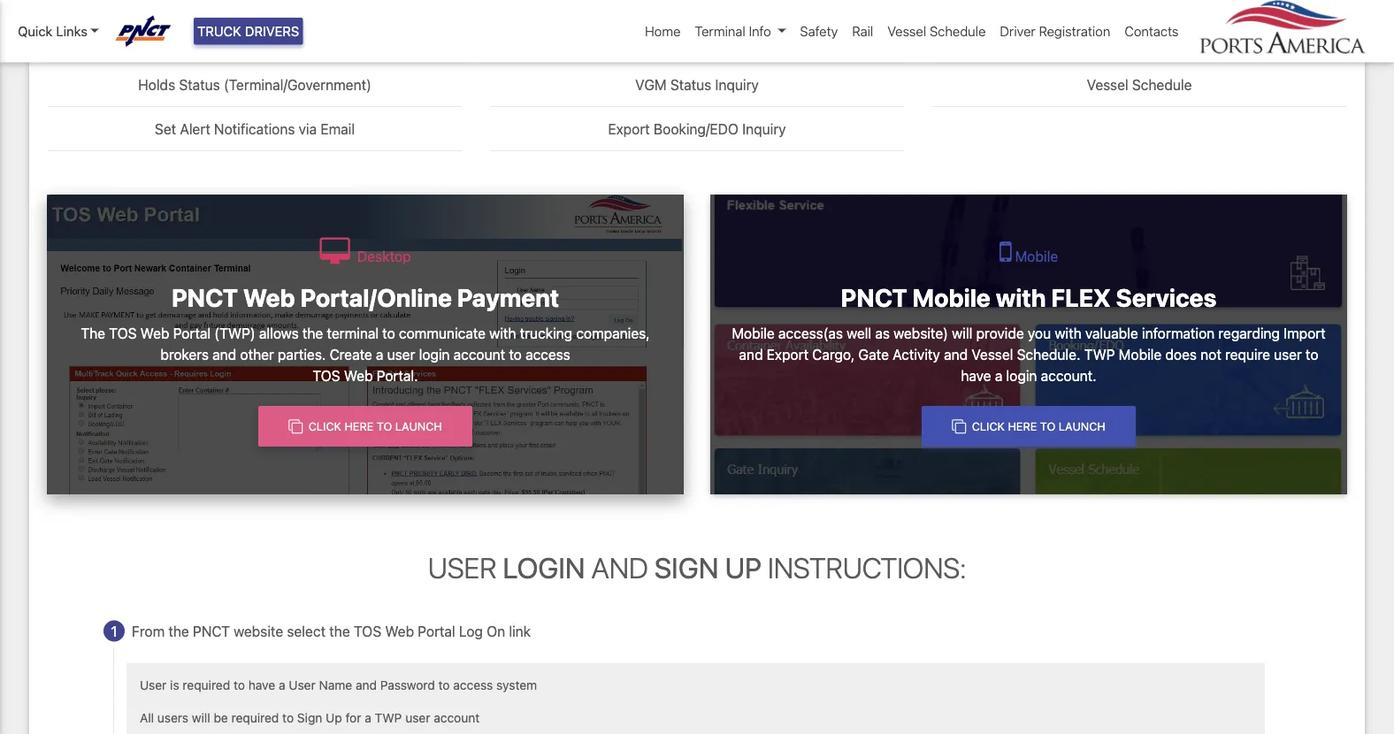 Task type: vqa. For each thing, say whether or not it's contained in the screenshot.
bottom Lookup
no



Task type: locate. For each thing, give the bounding box(es) containing it.
0 horizontal spatial will
[[192, 711, 210, 726]]

0 horizontal spatial required
[[183, 678, 230, 693]]

activity
[[893, 346, 941, 363]]

up
[[725, 552, 762, 585], [326, 711, 342, 726]]

2 click from the left
[[972, 420, 1005, 433]]

inquiry down calculation
[[716, 77, 759, 93]]

user inside the tos web portal (twp) allows the terminal to communicate with trucking companies, brokers and other parties. create a user login account to access tos web portal.
[[387, 346, 415, 363]]

rail link
[[846, 14, 881, 48]]

1 vertical spatial access
[[453, 678, 493, 693]]

vgm status inquiry
[[636, 77, 759, 93]]

login down schedule. at the top right of page
[[1007, 368, 1038, 384]]

1 click here to launch link from the left
[[259, 406, 473, 447]]

tos right select in the bottom of the page
[[354, 623, 382, 640]]

launch
[[395, 420, 442, 433], [1059, 420, 1106, 433]]

1 horizontal spatial clone image
[[953, 420, 967, 434]]

launch down account.
[[1059, 420, 1106, 433]]

0 vertical spatial export
[[608, 121, 650, 138]]

have down website
[[249, 678, 275, 693]]

notifications
[[214, 121, 295, 138]]

twp
[[1085, 346, 1116, 363], [375, 711, 402, 726]]

2 vertical spatial vessel
[[972, 346, 1014, 363]]

with up the you
[[996, 283, 1047, 312]]

click for portal/online
[[309, 420, 342, 433]]

quick links link
[[18, 21, 99, 41]]

2 horizontal spatial user
[[428, 552, 497, 585]]

1 here from the left
[[345, 420, 374, 433]]

user for user login and sign up instructions:
[[428, 552, 497, 585]]

safety
[[800, 23, 838, 39]]

user left name
[[289, 678, 316, 693]]

1 vertical spatial up
[[326, 711, 342, 726]]

to
[[383, 325, 395, 342], [509, 346, 522, 363], [1306, 346, 1319, 363], [377, 420, 392, 433], [1041, 420, 1056, 433], [234, 678, 245, 693], [439, 678, 450, 693], [282, 711, 294, 726]]

be
[[214, 711, 228, 726]]

status right holds at the top of the page
[[179, 77, 220, 93]]

0 vertical spatial sign
[[655, 552, 719, 585]]

for
[[346, 711, 361, 726]]

2 horizontal spatial the
[[329, 623, 350, 640]]

1 vertical spatial required
[[231, 711, 279, 726]]

user up log
[[428, 552, 497, 585]]

with
[[996, 283, 1047, 312], [490, 325, 516, 342], [1055, 325, 1082, 342]]

have inside mobile access(as well as website) will provide you with valuable information regarding import and export cargo, gate activity and vessel schedule. twp mobile does not require user to have a login account.
[[962, 368, 992, 384]]

vessel down provide
[[972, 346, 1014, 363]]

web up allows on the top of page
[[243, 283, 295, 312]]

click down parties.
[[309, 420, 342, 433]]

1 vertical spatial vessel
[[1087, 77, 1129, 93]]

a up all users will be required to sign up for a twp user account
[[279, 678, 285, 693]]

user login and sign up instructions:
[[428, 552, 967, 585]]

account down the communicate
[[454, 346, 506, 363]]

with down payment
[[490, 325, 516, 342]]

2 launch from the left
[[1059, 420, 1106, 433]]

password
[[380, 678, 435, 693]]

1 horizontal spatial up
[[725, 552, 762, 585]]

launch down portal.
[[395, 420, 442, 433]]

home link
[[638, 14, 688, 48]]

pnct up as
[[841, 283, 908, 312]]

click here to launch link down portal.
[[259, 406, 473, 447]]

1 horizontal spatial vessel
[[972, 346, 1014, 363]]

the
[[303, 325, 323, 342], [168, 623, 189, 640], [329, 623, 350, 640]]

0 vertical spatial login
[[419, 346, 450, 363]]

clone image
[[289, 420, 303, 434], [953, 420, 967, 434]]

user down import
[[1275, 346, 1303, 363]]

(twp)
[[214, 325, 256, 342]]

schedule down move
[[1133, 77, 1193, 93]]

with inside the tos web portal (twp) allows the terminal to communicate with trucking companies, brokers and other parties. create a user login account to access tos web portal.
[[490, 325, 516, 342]]

1 horizontal spatial user
[[289, 678, 316, 693]]

allows
[[259, 325, 299, 342]]

0 vertical spatial inquiry
[[716, 77, 759, 93]]

have
[[962, 368, 992, 384], [249, 678, 275, 693]]

status
[[201, 32, 242, 49], [179, 77, 220, 93], [671, 77, 712, 93]]

user up portal.
[[387, 346, 415, 363]]

required
[[183, 678, 230, 693], [231, 711, 279, 726]]

account down password
[[434, 711, 480, 726]]

export down the vgm
[[608, 121, 650, 138]]

inquiry right booking/edo
[[743, 121, 786, 138]]

access(as
[[779, 325, 843, 342]]

mobile
[[1016, 248, 1059, 265], [913, 283, 991, 312], [732, 325, 775, 342], [1119, 346, 1162, 363]]

booking/edo
[[654, 121, 739, 138]]

1 horizontal spatial twp
[[1085, 346, 1116, 363]]

vessel inside 'link'
[[888, 23, 927, 39]]

export booking/edo inquiry
[[608, 121, 786, 138]]

will left be
[[192, 711, 210, 726]]

a
[[376, 346, 384, 363], [996, 368, 1003, 384], [279, 678, 285, 693], [365, 711, 372, 726]]

1 horizontal spatial vessel schedule
[[1087, 77, 1193, 93]]

1 horizontal spatial tos
[[313, 368, 340, 384]]

0 horizontal spatial launch
[[395, 420, 442, 433]]

0 vertical spatial vessel
[[888, 23, 927, 39]]

1 horizontal spatial access
[[526, 346, 571, 363]]

click here to launch for portal/online
[[306, 420, 442, 433]]

1 click from the left
[[309, 420, 342, 433]]

0 horizontal spatial sign
[[297, 711, 322, 726]]

1 horizontal spatial will
[[952, 325, 973, 342]]

required right is
[[183, 678, 230, 693]]

terminal info
[[695, 23, 772, 39]]

1 launch from the left
[[395, 420, 442, 433]]

click here to launch link down account.
[[922, 406, 1136, 447]]

0 vertical spatial portal
[[173, 325, 211, 342]]

inquiry for vgm status inquiry
[[716, 77, 759, 93]]

login down the communicate
[[419, 346, 450, 363]]

email
[[321, 121, 355, 138]]

drivers
[[245, 23, 299, 39]]

gate
[[859, 346, 889, 363]]

vessel down container
[[1087, 77, 1129, 93]]

1 horizontal spatial here
[[1008, 420, 1038, 433]]

create
[[330, 346, 372, 363]]

valuable
[[1086, 325, 1139, 342]]

0 horizontal spatial with
[[490, 325, 516, 342]]

0 horizontal spatial export
[[608, 121, 650, 138]]

2 click here to launch from the left
[[969, 420, 1106, 433]]

0 horizontal spatial portal
[[173, 325, 211, 342]]

portal left log
[[418, 623, 456, 640]]

1 vertical spatial sign
[[297, 711, 322, 726]]

all
[[140, 711, 154, 726]]

pnct up (twp)
[[172, 283, 238, 312]]

schedule
[[930, 23, 986, 39], [1133, 77, 1193, 93]]

2 clone image from the left
[[953, 420, 967, 434]]

2 click here to launch link from the left
[[922, 406, 1136, 447]]

0 vertical spatial access
[[526, 346, 571, 363]]

brokers
[[160, 346, 209, 363]]

will left provide
[[952, 325, 973, 342]]

with right the you
[[1055, 325, 1082, 342]]

1 vertical spatial have
[[249, 678, 275, 693]]

mobile up website)
[[913, 283, 991, 312]]

to right password
[[439, 678, 450, 693]]

(terminal/government)
[[224, 77, 372, 93]]

1 horizontal spatial click here to launch
[[969, 420, 1106, 433]]

portal/online
[[301, 283, 452, 312]]

pnct
[[172, 283, 238, 312], [841, 283, 908, 312], [193, 623, 230, 640]]

rail
[[853, 23, 874, 39]]

vessel
[[888, 23, 927, 39], [1087, 77, 1129, 93], [972, 346, 1014, 363]]

pnct for pnct mobile with flex services
[[841, 283, 908, 312]]

0 vertical spatial tos
[[109, 325, 137, 342]]

twp down valuable
[[1085, 346, 1116, 363]]

click here to launch down account.
[[969, 420, 1106, 433]]

a up portal.
[[376, 346, 384, 363]]

desktop
[[354, 248, 411, 265]]

and right 'login'
[[592, 552, 649, 585]]

1 vertical spatial login
[[1007, 368, 1038, 384]]

tos right the
[[109, 325, 137, 342]]

1 vertical spatial portal
[[418, 623, 456, 640]]

0 vertical spatial will
[[952, 325, 973, 342]]

1 horizontal spatial the
[[303, 325, 323, 342]]

1 horizontal spatial click
[[972, 420, 1005, 433]]

2 horizontal spatial tos
[[354, 623, 382, 640]]

tos
[[109, 325, 137, 342], [313, 368, 340, 384], [354, 623, 382, 640]]

and inside the tos web portal (twp) allows the terminal to communicate with trucking companies, brokers and other parties. create a user login account to access tos web portal.
[[213, 346, 237, 363]]

access down trucking
[[526, 346, 571, 363]]

vessel schedule down container move history
[[1087, 77, 1193, 93]]

portal.
[[377, 368, 418, 384]]

0 horizontal spatial here
[[345, 420, 374, 433]]

user
[[428, 552, 497, 585], [140, 678, 167, 693], [289, 678, 316, 693]]

1 horizontal spatial schedule
[[1133, 77, 1193, 93]]

1 horizontal spatial login
[[1007, 368, 1038, 384]]

1 vertical spatial export
[[767, 346, 809, 363]]

click here to launch link for with
[[922, 406, 1136, 447]]

access left system
[[453, 678, 493, 693]]

have down provide
[[962, 368, 992, 384]]

0 vertical spatial schedule
[[930, 23, 986, 39]]

1 horizontal spatial export
[[767, 346, 809, 363]]

status right release at the left of the page
[[201, 32, 242, 49]]

twp inside mobile access(as well as website) will provide you with valuable information regarding import and export cargo, gate activity and vessel schedule. twp mobile does not require user to have a login account.
[[1085, 346, 1116, 363]]

user inside mobile access(as well as website) will provide you with valuable information regarding import and export cargo, gate activity and vessel schedule. twp mobile does not require user to have a login account.
[[1275, 346, 1303, 363]]

vessel schedule right rail
[[888, 23, 986, 39]]

2 horizontal spatial vessel
[[1087, 77, 1129, 93]]

0 vertical spatial account
[[454, 346, 506, 363]]

to down trucking
[[509, 346, 522, 363]]

required right be
[[231, 711, 279, 726]]

portal up brokers
[[173, 325, 211, 342]]

and down (twp)
[[213, 346, 237, 363]]

with inside mobile access(as well as website) will provide you with valuable information regarding import and export cargo, gate activity and vessel schedule. twp mobile does not require user to have a login account.
[[1055, 325, 1082, 342]]

tos down create
[[313, 368, 340, 384]]

access
[[526, 346, 571, 363], [453, 678, 493, 693]]

clone image for mobile
[[953, 420, 967, 434]]

schedule left driver
[[930, 23, 986, 39]]

trucking
[[520, 325, 573, 342]]

0 horizontal spatial click here to launch link
[[259, 406, 473, 447]]

2 horizontal spatial with
[[1055, 325, 1082, 342]]

truck
[[197, 23, 241, 39]]

0 vertical spatial have
[[962, 368, 992, 384]]

contacts
[[1125, 23, 1179, 39]]

mobile up pnct mobile with flex services
[[1016, 248, 1059, 265]]

1 vertical spatial will
[[192, 711, 210, 726]]

sign
[[655, 552, 719, 585], [297, 711, 322, 726]]

the up parties.
[[303, 325, 323, 342]]

export down access(as
[[767, 346, 809, 363]]

click here to launch
[[306, 420, 442, 433], [969, 420, 1106, 433]]

holds
[[138, 77, 175, 93]]

1 vertical spatial schedule
[[1133, 77, 1193, 93]]

1 horizontal spatial have
[[962, 368, 992, 384]]

status for vgm
[[671, 77, 712, 93]]

0 vertical spatial vessel schedule
[[888, 23, 986, 39]]

terminal
[[327, 325, 379, 342]]

0 horizontal spatial click here to launch
[[306, 420, 442, 433]]

a right for
[[365, 711, 372, 726]]

twp right for
[[375, 711, 402, 726]]

0 horizontal spatial tos
[[109, 325, 137, 342]]

status for holds
[[179, 77, 220, 93]]

link
[[509, 623, 531, 640]]

will
[[952, 325, 973, 342], [192, 711, 210, 726]]

website
[[234, 623, 283, 640]]

a down provide
[[996, 368, 1003, 384]]

status right the vgm
[[671, 77, 712, 93]]

to down the user is required to have a user name and password to access system
[[282, 711, 294, 726]]

0 vertical spatial twp
[[1085, 346, 1116, 363]]

safety link
[[793, 14, 846, 48]]

(customs/freight)
[[246, 32, 362, 49]]

0 horizontal spatial access
[[453, 678, 493, 693]]

web up brokers
[[140, 325, 169, 342]]

1 clone image from the left
[[289, 420, 303, 434]]

0 horizontal spatial vessel schedule
[[888, 23, 986, 39]]

0 horizontal spatial clone image
[[289, 420, 303, 434]]

click here to launch down portal.
[[306, 420, 442, 433]]

here down mobile access(as well as website) will provide you with valuable information regarding import and export cargo, gate activity and vessel schedule. twp mobile does not require user to have a login account.
[[1008, 420, 1038, 433]]

to down import
[[1306, 346, 1319, 363]]

1 horizontal spatial click here to launch link
[[922, 406, 1136, 447]]

user left is
[[140, 678, 167, 693]]

the right select in the bottom of the page
[[329, 623, 350, 640]]

2 here from the left
[[1008, 420, 1038, 433]]

0 vertical spatial up
[[725, 552, 762, 585]]

2 vertical spatial tos
[[354, 623, 382, 640]]

0 horizontal spatial schedule
[[930, 23, 986, 39]]

click down mobile access(as well as website) will provide you with valuable information regarding import and export cargo, gate activity and vessel schedule. twp mobile does not require user to have a login account.
[[972, 420, 1005, 433]]

click for with
[[972, 420, 1005, 433]]

1 horizontal spatial launch
[[1059, 420, 1106, 433]]

clone image for web
[[289, 420, 303, 434]]

export
[[608, 121, 650, 138], [767, 346, 809, 363]]

0 horizontal spatial have
[[249, 678, 275, 693]]

0 horizontal spatial twp
[[375, 711, 402, 726]]

here down the tos web portal (twp) allows the terminal to communicate with trucking companies, brokers and other parties. create a user login account to access tos web portal.
[[345, 420, 374, 433]]

0 horizontal spatial user
[[140, 678, 167, 693]]

the right "from"
[[168, 623, 189, 640]]

vessel schedule inside 'link'
[[888, 23, 986, 39]]

vessel right rail
[[888, 23, 927, 39]]

0 horizontal spatial click
[[309, 420, 342, 433]]

0 horizontal spatial login
[[419, 346, 450, 363]]

1 vertical spatial inquiry
[[743, 121, 786, 138]]

links
[[56, 23, 88, 39]]

pnct for pnct web portal/online payment
[[172, 283, 238, 312]]

1 horizontal spatial required
[[231, 711, 279, 726]]

0 horizontal spatial vessel
[[888, 23, 927, 39]]

and left cargo,
[[739, 346, 763, 363]]

1 click here to launch from the left
[[306, 420, 442, 433]]

truck drivers
[[197, 23, 299, 39]]



Task type: describe. For each thing, give the bounding box(es) containing it.
provide
[[977, 325, 1025, 342]]

is
[[170, 678, 179, 693]]

login inside the tos web portal (twp) allows the terminal to communicate with trucking companies, brokers and other parties. create a user login account to access tos web portal.
[[419, 346, 450, 363]]

terminal info link
[[688, 14, 793, 48]]

driver registration
[[1001, 23, 1111, 39]]

and right activity
[[944, 346, 968, 363]]

1 vertical spatial tos
[[313, 368, 340, 384]]

quick links
[[18, 23, 88, 39]]

here for portal/online
[[345, 420, 374, 433]]

container move history
[[1065, 32, 1215, 49]]

vgm
[[636, 77, 667, 93]]

1 vertical spatial account
[[434, 711, 480, 726]]

via
[[299, 121, 317, 138]]

as
[[876, 325, 890, 342]]

system
[[497, 678, 537, 693]]

users
[[157, 711, 189, 726]]

parties.
[[278, 346, 326, 363]]

info
[[749, 23, 772, 39]]

export inside mobile access(as well as website) will provide you with valuable information regarding import and export cargo, gate activity and vessel schedule. twp mobile does not require user to have a login account.
[[767, 346, 809, 363]]

to inside mobile access(as well as website) will provide you with valuable information regarding import and export cargo, gate activity and vessel schedule. twp mobile does not require user to have a login account.
[[1306, 346, 1319, 363]]

launch for flex
[[1059, 420, 1106, 433]]

account.
[[1041, 368, 1097, 384]]

account inside the tos web portal (twp) allows the terminal to communicate with trucking companies, brokers and other parties. create a user login account to access tos web portal.
[[454, 346, 506, 363]]

status for release
[[201, 32, 242, 49]]

and right name
[[356, 678, 377, 693]]

home
[[645, 23, 681, 39]]

a inside mobile access(as well as website) will provide you with valuable information regarding import and export cargo, gate activity and vessel schedule. twp mobile does not require user to have a login account.
[[996, 368, 1003, 384]]

here for with
[[1008, 420, 1038, 433]]

to down account.
[[1041, 420, 1056, 433]]

1 horizontal spatial with
[[996, 283, 1047, 312]]

a inside the tos web portal (twp) allows the terminal to communicate with trucking companies, brokers and other parties. create a user login account to access tos web portal.
[[376, 346, 384, 363]]

import
[[1284, 325, 1326, 342]]

log
[[459, 623, 483, 640]]

pnct web portal/online payment
[[172, 283, 559, 312]]

driver
[[1001, 23, 1036, 39]]

contacts link
[[1118, 14, 1186, 48]]

portal inside the tos web portal (twp) allows the terminal to communicate with trucking companies, brokers and other parties. create a user login account to access tos web portal.
[[173, 325, 211, 342]]

mobile down valuable
[[1119, 346, 1162, 363]]

schedule inside vessel schedule 'link'
[[930, 23, 986, 39]]

demurrage calculation
[[624, 32, 771, 49]]

driver registration link
[[993, 14, 1118, 48]]

1 horizontal spatial sign
[[655, 552, 719, 585]]

flex
[[1052, 283, 1111, 312]]

holds status (terminal/government)
[[138, 77, 372, 93]]

move
[[1131, 32, 1166, 49]]

from
[[132, 623, 165, 640]]

terminal
[[695, 23, 746, 39]]

well
[[847, 325, 872, 342]]

access inside the tos web portal (twp) allows the terminal to communicate with trucking companies, brokers and other parties. create a user login account to access tos web portal.
[[526, 346, 571, 363]]

instructions:
[[768, 552, 967, 585]]

on
[[487, 623, 505, 640]]

calculation
[[700, 32, 771, 49]]

set
[[155, 121, 176, 138]]

container
[[1065, 32, 1127, 49]]

companies,
[[576, 325, 650, 342]]

1 vertical spatial twp
[[375, 711, 402, 726]]

user for user is required to have a user name and password to access system
[[140, 678, 167, 693]]

click here to launch for with
[[969, 420, 1106, 433]]

to right terminal
[[383, 325, 395, 342]]

you
[[1028, 325, 1052, 342]]

vessel inside mobile access(as well as website) will provide you with valuable information regarding import and export cargo, gate activity and vessel schedule. twp mobile does not require user to have a login account.
[[972, 346, 1014, 363]]

mobile access(as well as website) will provide you with valuable information regarding import and export cargo, gate activity and vessel schedule. twp mobile does not require user to have a login account.
[[732, 325, 1326, 384]]

0 vertical spatial required
[[183, 678, 230, 693]]

release status (customs/freight)
[[147, 32, 362, 49]]

launch for payment
[[395, 420, 442, 433]]

services
[[1117, 283, 1217, 312]]

regarding
[[1219, 325, 1281, 342]]

cargo,
[[813, 346, 855, 363]]

does
[[1166, 346, 1198, 363]]

communicate
[[399, 325, 486, 342]]

the tos web portal (twp) allows the terminal to communicate with trucking companies, brokers and other parties. create a user login account to access tos web portal.
[[81, 325, 650, 384]]

truck drivers link
[[194, 18, 303, 45]]

set alert notifications via email
[[155, 121, 355, 138]]

the
[[81, 325, 105, 342]]

registration
[[1040, 23, 1111, 39]]

information
[[1143, 325, 1215, 342]]

pnct mobile with flex services
[[841, 283, 1217, 312]]

will inside mobile access(as well as website) will provide you with valuable information regarding import and export cargo, gate activity and vessel schedule. twp mobile does not require user to have a login account.
[[952, 325, 973, 342]]

vessel schedule link
[[881, 14, 993, 48]]

other
[[240, 346, 274, 363]]

name
[[319, 678, 352, 693]]

click here to launch link for portal/online
[[259, 406, 473, 447]]

pnct left website
[[193, 623, 230, 640]]

the inside the tos web portal (twp) allows the terminal to communicate with trucking companies, brokers and other parties. create a user login account to access tos web portal.
[[303, 325, 323, 342]]

web up password
[[385, 623, 414, 640]]

1 vertical spatial vessel schedule
[[1087, 77, 1193, 93]]

to down portal.
[[377, 420, 392, 433]]

0 horizontal spatial up
[[326, 711, 342, 726]]

schedule.
[[1017, 346, 1081, 363]]

all users will be required to sign up for a twp user account
[[140, 711, 480, 726]]

require
[[1226, 346, 1271, 363]]

alert
[[180, 121, 210, 138]]

payment
[[457, 283, 559, 312]]

from the pnct website select the tos web portal log on link
[[132, 623, 531, 640]]

login inside mobile access(as well as website) will provide you with valuable information regarding import and export cargo, gate activity and vessel schedule. twp mobile does not require user to have a login account.
[[1007, 368, 1038, 384]]

history
[[1169, 32, 1215, 49]]

0 horizontal spatial the
[[168, 623, 189, 640]]

login
[[503, 552, 586, 585]]

1
[[111, 623, 117, 640]]

web down create
[[344, 368, 373, 384]]

quick
[[18, 23, 53, 39]]

user down password
[[406, 711, 431, 726]]

select
[[287, 623, 326, 640]]

1 horizontal spatial portal
[[418, 623, 456, 640]]

release
[[147, 32, 198, 49]]

mobile left access(as
[[732, 325, 775, 342]]

to down website
[[234, 678, 245, 693]]

inquiry for export booking/edo inquiry
[[743, 121, 786, 138]]



